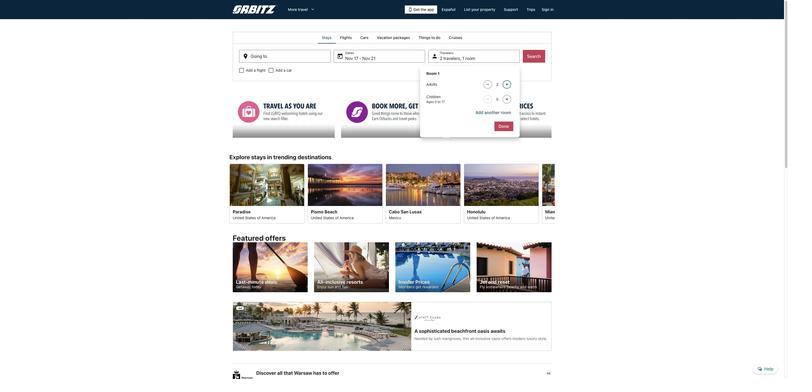 Task type: describe. For each thing, give the bounding box(es) containing it.
sign in
[[542, 7, 554, 12]]

trending
[[273, 154, 296, 161]]

states inside honolulu united states of america
[[479, 216, 490, 220]]

that
[[284, 371, 293, 376]]

members
[[398, 285, 414, 289]]

2
[[440, 56, 442, 61]]

sun
[[327, 285, 334, 289]]

get
[[413, 7, 420, 12]]

vacation packages
[[377, 35, 410, 40]]

to inside things to do link
[[431, 35, 435, 40]]

nov 17 - nov 21 button
[[334, 50, 425, 63]]

prices
[[415, 280, 430, 285]]

get the app
[[413, 7, 434, 12]]

discover
[[256, 371, 276, 376]]

explore stays in trending destinations
[[229, 154, 331, 161]]

honolulu
[[467, 209, 485, 214]]

2 horizontal spatial and
[[520, 285, 526, 289]]

list your property
[[464, 7, 495, 12]]

cabo
[[389, 209, 400, 214]]

app
[[427, 7, 434, 12]]

add for add another room
[[475, 110, 483, 115]]

cabo san lucas mexico
[[389, 209, 422, 220]]

fly
[[480, 285, 485, 289]]

cruises
[[449, 35, 462, 40]]

vacation packages link
[[373, 32, 414, 44]]

sign
[[542, 7, 549, 12]]

search button
[[523, 50, 545, 63]]

room inside dropdown button
[[465, 56, 475, 61]]

marina cabo san lucas which includes a marina, a coastal town and night scenes image
[[386, 164, 461, 206]]

miami beach featuring a city and street scenes image
[[542, 164, 617, 206]]

get the app link
[[405, 5, 437, 14]]

destinations
[[298, 154, 331, 161]]

add another room button
[[473, 108, 513, 117]]

list your property link
[[460, 5, 500, 14]]

featured offers
[[233, 234, 286, 243]]

fun
[[342, 285, 347, 289]]

stays
[[251, 154, 266, 161]]

1 vertical spatial 1
[[438, 71, 440, 76]]

trips link
[[522, 5, 540, 14]]

get
[[415, 285, 421, 289]]

nov 17 - nov 21
[[345, 56, 376, 61]]

flight
[[257, 68, 266, 73]]

san
[[401, 209, 408, 214]]

2 travelers, 1 room button
[[428, 50, 520, 63]]

things
[[419, 35, 430, 40]]

and inside all-inclusive resorts enjoy sun and fun
[[335, 285, 341, 289]]

add a flight
[[246, 68, 266, 73]]

america inside honolulu united states of america
[[496, 216, 510, 220]]

rewarded
[[422, 285, 438, 289]]

reset
[[498, 280, 510, 285]]

of inside the miami beach united states of america
[[569, 216, 573, 220]]

beach for pismo beach
[[324, 209, 337, 214]]

2 nov from the left
[[362, 56, 370, 61]]

all
[[277, 371, 283, 376]]

warm
[[527, 285, 537, 289]]

1 horizontal spatial and
[[488, 280, 497, 285]]

packages
[[393, 35, 410, 40]]

ad
[[547, 372, 550, 375]]

another
[[484, 110, 500, 115]]

offers
[[265, 234, 286, 243]]

featured
[[233, 234, 264, 243]]

stays link
[[318, 32, 336, 44]]

trips
[[527, 7, 535, 12]]

last-minute deals getaway today
[[236, 280, 277, 289]]

flights link
[[336, 32, 356, 44]]

insider prices members get rewarded
[[398, 280, 438, 289]]

room 1
[[426, 71, 440, 76]]

search
[[527, 54, 541, 59]]

property
[[480, 7, 495, 12]]

today
[[252, 285, 261, 289]]

1 nov from the left
[[345, 56, 353, 61]]

show next card image
[[551, 190, 558, 197]]

a for car
[[283, 68, 286, 73]]

enjoy
[[317, 285, 326, 289]]

minute
[[248, 280, 264, 285]]

has
[[313, 371, 321, 376]]

united inside the miami beach united states of america
[[545, 216, 556, 220]]

offer
[[328, 371, 339, 376]]

adults
[[426, 82, 437, 87]]

beachy
[[507, 285, 519, 289]]

united inside honolulu united states of america
[[467, 216, 478, 220]]

discover all that warsaw has to offer
[[256, 371, 339, 376]]

0
[[435, 100, 437, 104]]



Task type: vqa. For each thing, say whether or not it's contained in the screenshot.


Task type: locate. For each thing, give the bounding box(es) containing it.
pismo beach featuring a sunset, views and tropical scenes image
[[308, 164, 382, 206]]

room
[[465, 56, 475, 61], [501, 110, 511, 115]]

21
[[371, 56, 376, 61]]

1 of from the left
[[257, 216, 260, 220]]

0 horizontal spatial nov
[[345, 56, 353, 61]]

a left the flight
[[254, 68, 256, 73]]

do
[[436, 35, 440, 40]]

0 vertical spatial 1
[[462, 56, 464, 61]]

miami
[[545, 209, 557, 214]]

español
[[442, 7, 456, 12]]

resorts
[[346, 280, 363, 285]]

1 horizontal spatial a
[[283, 68, 286, 73]]

your
[[471, 7, 479, 12]]

states inside pismo beach united states of america
[[323, 216, 334, 220]]

inclusive
[[325, 280, 345, 285]]

states down miami
[[557, 216, 568, 220]]

decrease the number of children in room 1 image
[[485, 97, 491, 101]]

4 united from the left
[[545, 216, 556, 220]]

17 inside children ages 0 to 17
[[442, 100, 445, 104]]

2 of from the left
[[335, 216, 338, 220]]

room right travelers,
[[465, 56, 475, 61]]

0 horizontal spatial 1
[[438, 71, 440, 76]]

17 inside button
[[354, 56, 358, 61]]

beach
[[324, 209, 337, 214], [558, 209, 571, 214]]

3 united from the left
[[467, 216, 478, 220]]

a left "car"
[[283, 68, 286, 73]]

4 america from the left
[[574, 216, 588, 220]]

-
[[359, 56, 361, 61]]

1 horizontal spatial add
[[276, 68, 282, 73]]

states down honolulu
[[479, 216, 490, 220]]

orbitz logo image
[[233, 5, 277, 14]]

united down paradise
[[233, 216, 244, 220]]

of inside pismo beach united states of america
[[335, 216, 338, 220]]

featured offers region
[[229, 231, 555, 296]]

show previous card image
[[226, 190, 233, 197]]

makiki - lower punchbowl - tantalus showing landscape views, a sunset and a city image
[[464, 164, 539, 206]]

4 states from the left
[[557, 216, 568, 220]]

to inside children ages 0 to 17
[[438, 100, 441, 104]]

car
[[287, 68, 292, 73]]

2 beach from the left
[[558, 209, 571, 214]]

room inside button
[[501, 110, 511, 115]]

children
[[426, 95, 441, 99]]

1 united from the left
[[233, 216, 244, 220]]

1 vertical spatial to
[[438, 100, 441, 104]]

4 of from the left
[[569, 216, 573, 220]]

and left warm
[[520, 285, 526, 289]]

america inside pismo beach united states of america
[[339, 216, 354, 220]]

0 horizontal spatial and
[[335, 285, 341, 289]]

1 vertical spatial in
[[267, 154, 272, 161]]

0 horizontal spatial a
[[254, 68, 256, 73]]

17
[[354, 56, 358, 61], [442, 100, 445, 104]]

pismo beach united states of america
[[311, 209, 354, 220]]

17 left -
[[354, 56, 358, 61]]

1 inside dropdown button
[[462, 56, 464, 61]]

and
[[488, 280, 497, 285], [335, 285, 341, 289], [520, 285, 526, 289]]

increase the number of children in room 1 image
[[504, 97, 510, 101]]

1 horizontal spatial 17
[[442, 100, 445, 104]]

2 horizontal spatial to
[[438, 100, 441, 104]]

1 horizontal spatial 1
[[462, 56, 464, 61]]

to left "do"
[[431, 35, 435, 40]]

warsaw
[[294, 371, 312, 376]]

more
[[288, 7, 297, 12]]

nov left -
[[345, 56, 353, 61]]

miami beach united states of america
[[545, 209, 588, 220]]

vacation
[[377, 35, 392, 40]]

0 horizontal spatial beach
[[324, 209, 337, 214]]

united down pismo
[[311, 216, 322, 220]]

mexico
[[389, 216, 401, 220]]

honolulu united states of america
[[467, 209, 510, 220]]

2 a from the left
[[283, 68, 286, 73]]

add
[[246, 68, 253, 73], [276, 68, 282, 73], [475, 110, 483, 115]]

things to do
[[419, 35, 440, 40]]

to right has
[[322, 371, 327, 376]]

featured offers main content
[[0, 32, 784, 379]]

1 horizontal spatial room
[[501, 110, 511, 115]]

1 horizontal spatial beach
[[558, 209, 571, 214]]

2 horizontal spatial add
[[475, 110, 483, 115]]

a
[[254, 68, 256, 73], [283, 68, 286, 73]]

all-
[[317, 280, 325, 285]]

in right stays
[[267, 154, 272, 161]]

flights
[[340, 35, 352, 40]]

2 united from the left
[[311, 216, 322, 220]]

states inside the miami beach united states of america
[[557, 216, 568, 220]]

beach inside the miami beach united states of america
[[558, 209, 571, 214]]

to right the 0
[[438, 100, 441, 104]]

explore
[[229, 154, 250, 161]]

3 america from the left
[[496, 216, 510, 220]]

add inside button
[[475, 110, 483, 115]]

nov
[[345, 56, 353, 61], [362, 56, 370, 61]]

1 vertical spatial room
[[501, 110, 511, 115]]

united
[[233, 216, 244, 220], [311, 216, 322, 220], [467, 216, 478, 220], [545, 216, 556, 220]]

sign in button
[[540, 5, 556, 14]]

decrease the number of adults in room 1 image
[[485, 82, 491, 87]]

tab list
[[233, 32, 551, 44]]

0 vertical spatial to
[[431, 35, 435, 40]]

add left "car"
[[276, 68, 282, 73]]

insider
[[398, 280, 414, 285]]

in
[[550, 7, 554, 12], [267, 154, 272, 161]]

done button
[[494, 122, 513, 131]]

cruises link
[[445, 32, 466, 44]]

0 vertical spatial in
[[550, 7, 554, 12]]

all-inclusive resorts enjoy sun and fun
[[317, 280, 363, 289]]

in inside featured offers main content
[[267, 154, 272, 161]]

1 right room
[[438, 71, 440, 76]]

and left fun
[[335, 285, 341, 289]]

1 america from the left
[[261, 216, 275, 220]]

united down honolulu
[[467, 216, 478, 220]]

jet
[[480, 280, 487, 285]]

discover all that warsaw has to offer link
[[256, 371, 543, 377]]

things to do link
[[414, 32, 445, 44]]

paradise united states of america
[[233, 209, 275, 220]]

0 horizontal spatial add
[[246, 68, 253, 73]]

1 vertical spatial 17
[[442, 100, 445, 104]]

of
[[257, 216, 260, 220], [335, 216, 338, 220], [491, 216, 495, 220], [569, 216, 573, 220]]

done
[[499, 124, 509, 129]]

2 states from the left
[[323, 216, 334, 220]]

cars
[[360, 35, 368, 40]]

0 vertical spatial 17
[[354, 56, 358, 61]]

cars link
[[356, 32, 373, 44]]

last-
[[236, 280, 248, 285]]

in right the sign
[[550, 7, 554, 12]]

united inside "paradise united states of america"
[[233, 216, 244, 220]]

list
[[464, 7, 470, 12]]

1 a from the left
[[254, 68, 256, 73]]

in inside dropdown button
[[550, 7, 554, 12]]

room
[[426, 71, 437, 76]]

add left another
[[475, 110, 483, 115]]

0 horizontal spatial room
[[465, 56, 475, 61]]

2 travelers, 1 room
[[440, 56, 475, 61]]

travel
[[298, 7, 308, 12]]

united down miami
[[545, 216, 556, 220]]

lucas
[[409, 209, 422, 214]]

ages
[[426, 100, 434, 104]]

a for flight
[[254, 68, 256, 73]]

paradise
[[233, 209, 251, 214]]

0 horizontal spatial to
[[322, 371, 327, 376]]

download the app button image
[[408, 7, 412, 12]]

3 states from the left
[[479, 216, 490, 220]]

stays
[[322, 35, 332, 40]]

america inside "paradise united states of america"
[[261, 216, 275, 220]]

states inside "paradise united states of america"
[[245, 216, 256, 220]]

deals
[[265, 280, 277, 285]]

states down paradise
[[245, 216, 256, 220]]

17 right the 0
[[442, 100, 445, 104]]

travelers,
[[443, 56, 461, 61]]

states down pismo
[[323, 216, 334, 220]]

add another room
[[475, 110, 511, 115]]

beach right miami
[[558, 209, 571, 214]]

1 right travelers,
[[462, 56, 464, 61]]

getaway
[[236, 285, 251, 289]]

add a car
[[276, 68, 292, 73]]

tab list containing stays
[[233, 32, 551, 44]]

of inside honolulu united states of america
[[491, 216, 495, 220]]

1 beach from the left
[[324, 209, 337, 214]]

0 horizontal spatial 17
[[354, 56, 358, 61]]

add for add a car
[[276, 68, 282, 73]]

of inside "paradise united states of america"
[[257, 216, 260, 220]]

room down increase the number of children in room 1 image
[[501, 110, 511, 115]]

the
[[421, 7, 426, 12]]

0 vertical spatial room
[[465, 56, 475, 61]]

beach inside pismo beach united states of america
[[324, 209, 337, 214]]

1 horizontal spatial to
[[431, 35, 435, 40]]

3 of from the left
[[491, 216, 495, 220]]

1 horizontal spatial in
[[550, 7, 554, 12]]

america inside the miami beach united states of america
[[574, 216, 588, 220]]

to inside discover all that warsaw has to offer link
[[322, 371, 327, 376]]

more travel
[[288, 7, 308, 12]]

1 horizontal spatial nov
[[362, 56, 370, 61]]

1 states from the left
[[245, 216, 256, 220]]

beach right pismo
[[324, 209, 337, 214]]

add left the flight
[[246, 68, 253, 73]]

pismo
[[311, 209, 323, 214]]

tab list inside featured offers main content
[[233, 32, 551, 44]]

las vegas featuring interior views image
[[229, 164, 304, 206]]

beach for miami beach
[[558, 209, 571, 214]]

increase the number of adults in room 1 image
[[504, 82, 510, 87]]

america
[[261, 216, 275, 220], [339, 216, 354, 220], [496, 216, 510, 220], [574, 216, 588, 220]]

nov right -
[[362, 56, 370, 61]]

and right jet
[[488, 280, 497, 285]]

español button
[[437, 5, 460, 14]]

2 america from the left
[[339, 216, 354, 220]]

2 vertical spatial to
[[322, 371, 327, 376]]

united inside pismo beach united states of america
[[311, 216, 322, 220]]

states
[[245, 216, 256, 220], [323, 216, 334, 220], [479, 216, 490, 220], [557, 216, 568, 220]]

add for add a flight
[[246, 68, 253, 73]]

more travel button
[[284, 5, 319, 14]]

0 horizontal spatial in
[[267, 154, 272, 161]]



